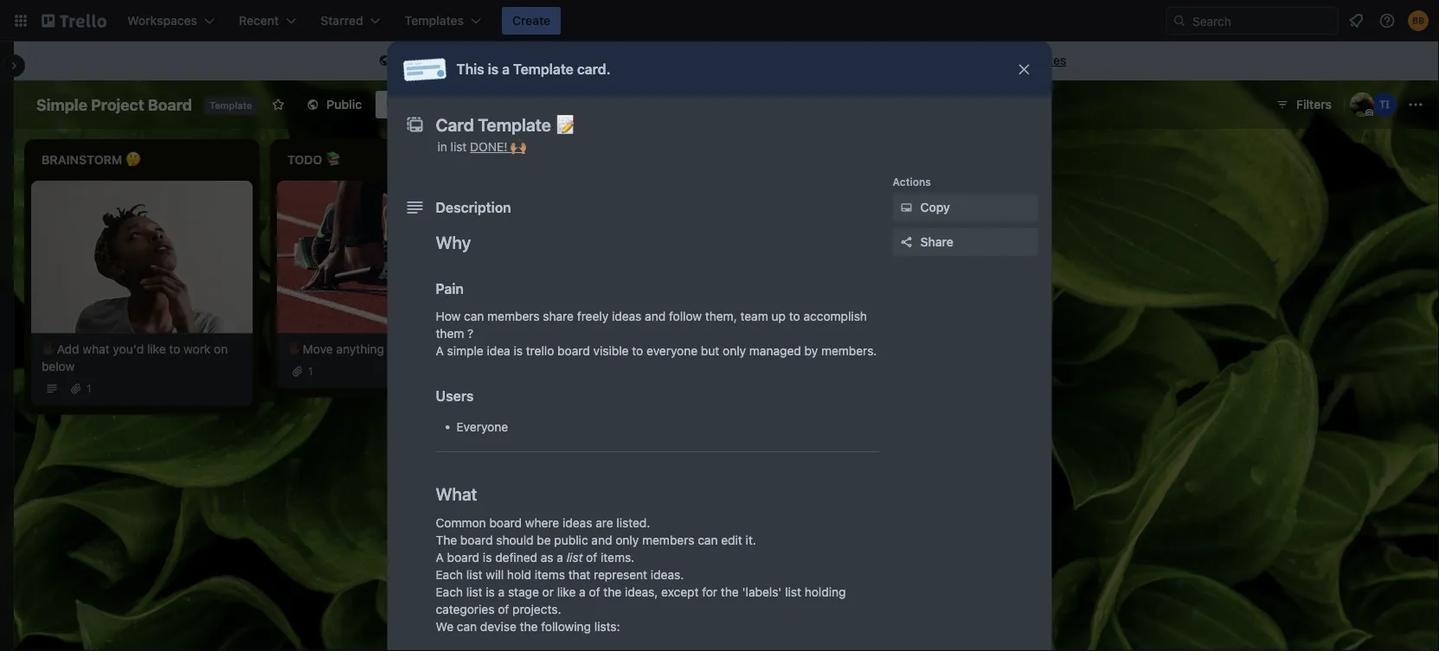 Task type: describe. For each thing, give the bounding box(es) containing it.
devise
[[480, 620, 517, 635]]

stage
[[508, 586, 539, 600]]

are
[[596, 516, 613, 531]]

done!
[[470, 140, 508, 154]]

✋🏿 move anything 'ready' here link
[[287, 341, 488, 358]]

freely
[[577, 309, 609, 324]]

a inside common board where ideas are listed. the board should be public and only members can edit it. a board is defined as a list of items. each list will hold items that represent ideas. each list is a stage or like a of the ideas, except for the 'labels' list holding categories of projects. we can devise the following lists:
[[436, 551, 444, 565]]

ideas.
[[651, 568, 684, 583]]

simple project board
[[36, 95, 192, 114]]

a down will
[[498, 586, 505, 600]]

move for ✋🏿 move anything that is actually started here
[[549, 342, 579, 356]]

like inside "✋🏿 add what you'd like to work on below"
[[147, 342, 166, 356]]

ideas inside common board where ideas are listed. the board should be public and only members can edit it. a board is defined as a list of items. each list will hold items that represent ideas. each list is a stage or like a of the ideas, except for the 'labels' list holding categories of projects. we can devise the following lists:
[[563, 516, 593, 531]]

filters button
[[1271, 91, 1338, 119]]

be
[[537, 534, 551, 548]]

members.
[[822, 344, 877, 358]]

explore more templates link
[[921, 47, 1077, 74]]

?
[[468, 327, 474, 341]]

the down projects.
[[520, 620, 538, 635]]

done! 🙌🏽 link
[[470, 140, 523, 154]]

bob builder (bobbuilder40) image
[[1409, 10, 1429, 31]]

create
[[513, 13, 551, 28]]

✋🏿 add what you'd like to work on below link
[[42, 341, 242, 375]]

sm image
[[898, 199, 915, 216]]

from
[[879, 342, 905, 356]]

open information menu image
[[1379, 12, 1396, 29]]

started
[[533, 359, 573, 374]]

create button
[[502, 7, 561, 35]]

list up categories
[[466, 586, 483, 600]]

anything for that
[[582, 342, 630, 356]]

hold
[[507, 568, 532, 583]]

anything for from
[[828, 342, 876, 356]]

the right card.
[[615, 53, 633, 68]]

everyone
[[457, 420, 508, 435]]

0 notifications image
[[1346, 10, 1367, 31]]

below
[[42, 359, 75, 374]]

to right the up
[[789, 309, 801, 324]]

defined
[[495, 551, 538, 565]]

board up should
[[490, 516, 522, 531]]

share button
[[893, 229, 1038, 256]]

how can members share freely ideas and follow them, team up to accomplish them ? a simple idea is trello board visible to everyone but only managed by members.
[[436, 309, 877, 358]]

lists:
[[595, 620, 620, 635]]

0 vertical spatial template
[[513, 61, 574, 77]]

categories
[[436, 603, 495, 617]]

ideas,
[[625, 586, 658, 600]]

team
[[741, 309, 769, 324]]

done
[[779, 359, 807, 374]]

0 horizontal spatial template
[[210, 100, 252, 111]]

1 vertical spatial of
[[589, 586, 600, 600]]

where
[[525, 516, 560, 531]]

the left 'labels' at the right bottom
[[721, 586, 739, 600]]

we
[[436, 620, 454, 635]]

how
[[436, 309, 461, 324]]

explore
[[931, 53, 974, 68]]

a right or
[[579, 586, 586, 600]]

only inside common board where ideas are listed. the board should be public and only members can edit it. a board is defined as a list of items. each list will hold items that represent ideas. each list is a stage or like a of the ideas, except for the 'labels' list holding categories of projects. we can devise the following lists:
[[616, 534, 639, 548]]

by
[[805, 344, 818, 358]]

templates
[[1010, 53, 1067, 68]]

list right in
[[451, 140, 467, 154]]

doing
[[909, 342, 940, 356]]

share
[[543, 309, 574, 324]]

list right as
[[567, 551, 583, 565]]

board down common
[[461, 534, 493, 548]]

✋🏿 move anything 'ready' here
[[287, 342, 454, 356]]

accomplish
[[804, 309, 867, 324]]

members inside common board where ideas are listed. the board should be public and only members can edit it. a board is defined as a list of items. each list will hold items that represent ideas. each list is a stage or like a of the ideas, except for the 'labels' list holding categories of projects. we can devise the following lists:
[[642, 534, 695, 548]]

simple
[[36, 95, 87, 114]]

items
[[535, 568, 565, 583]]

managed
[[750, 344, 801, 358]]

✋🏿 move anything that is actually started here link
[[533, 341, 734, 375]]

2 each from the top
[[436, 586, 463, 600]]

a up board link
[[436, 53, 443, 68]]

explore more templates
[[931, 53, 1067, 68]]

2 vertical spatial can
[[457, 620, 477, 635]]

in list done! 🙌🏽
[[438, 140, 523, 154]]

except
[[662, 586, 699, 600]]

will
[[486, 568, 504, 583]]

project
[[91, 95, 144, 114]]

is inside how can members share freely ideas and follow them, team up to accomplish them ? a simple idea is trello board visible to everyone but only managed by members.
[[514, 344, 523, 358]]

public
[[327, 97, 362, 112]]

you'd
[[113, 342, 144, 356]]

this for this is a public template for anyone on the internet to copy.
[[397, 53, 421, 68]]

anyone
[[555, 53, 595, 68]]

✋🏿 for ✋🏿 move anything that is actually started here
[[533, 342, 545, 356]]

why
[[436, 232, 471, 252]]

pain
[[436, 281, 464, 297]]

public button
[[296, 91, 372, 119]]

visible
[[593, 344, 629, 358]]

for inside common board where ideas are listed. the board should be public and only members can edit it. a board is defined as a list of items. each list will hold items that represent ideas. each list is a stage or like a of the ideas, except for the 'labels' list holding categories of projects. we can devise the following lists:
[[702, 586, 718, 600]]

0 horizontal spatial 1
[[87, 383, 91, 395]]

to inside "✋🏿 add what you'd like to work on below"
[[169, 342, 180, 356]]

should
[[496, 534, 534, 548]]

1 each from the top
[[436, 568, 463, 583]]

✋🏿 add what you'd like to work on below
[[42, 342, 228, 374]]

the down represent
[[604, 586, 622, 600]]

trello inspiration (inspiringtaco) image
[[1373, 93, 1397, 117]]

but
[[701, 344, 720, 358]]

the
[[436, 534, 457, 548]]

and inside common board where ideas are listed. the board should be public and only members can edit it. a board is defined as a list of items. each list will hold items that represent ideas. each list is a stage or like a of the ideas, except for the 'labels' list holding categories of projects. we can devise the following lists:
[[592, 534, 612, 548]]

them,
[[705, 309, 737, 324]]

more
[[977, 53, 1007, 68]]

up
[[772, 309, 786, 324]]

dmugisha (dmugisha) image
[[1351, 93, 1375, 117]]

on for anyone
[[598, 53, 612, 68]]

follow
[[669, 309, 702, 324]]

everyone
[[647, 344, 698, 358]]

board inside text field
[[148, 95, 192, 114]]

to inside ✋🏿 move anything from doing to done here
[[943, 342, 955, 356]]

copy link
[[893, 194, 1038, 222]]

what
[[436, 484, 477, 504]]

is inside ✋🏿 move anything that is actually started here
[[659, 342, 668, 356]]

✋🏿 move anything from doing to done here
[[779, 342, 955, 374]]



Task type: locate. For each thing, give the bounding box(es) containing it.
1 horizontal spatial like
[[557, 586, 576, 600]]

1 vertical spatial a
[[436, 551, 444, 565]]

only right but
[[723, 344, 746, 358]]

anything down freely
[[582, 342, 630, 356]]

like right you'd
[[147, 342, 166, 356]]

0 vertical spatial on
[[598, 53, 612, 68]]

like right or
[[557, 586, 576, 600]]

✋🏿
[[42, 342, 54, 356], [287, 342, 300, 356], [533, 342, 545, 356], [779, 342, 791, 356]]

0 vertical spatial can
[[464, 309, 484, 324]]

template down create button
[[513, 61, 574, 77]]

1 horizontal spatial this
[[457, 61, 485, 77]]

like inside common board where ideas are listed. the board should be public and only members can edit it. a board is defined as a list of items. each list will hold items that represent ideas. each list is a stage or like a of the ideas, except for the 'labels' list holding categories of projects. we can devise the following lists:
[[557, 586, 576, 600]]

✋🏿 inside "✋🏿 add what you'd like to work on below"
[[42, 342, 54, 356]]

0 vertical spatial 1
[[308, 366, 313, 378]]

move for ✋🏿 move anything from doing to done here
[[795, 342, 825, 356]]

here down by
[[810, 359, 835, 374]]

only
[[723, 344, 746, 358], [616, 534, 639, 548]]

0 vertical spatial each
[[436, 568, 463, 583]]

is
[[424, 53, 433, 68], [488, 61, 499, 77], [659, 342, 668, 356], [514, 344, 523, 358], [848, 446, 856, 458], [483, 551, 492, 565], [486, 586, 495, 600]]

can left "edit"
[[698, 534, 718, 548]]

public right be
[[554, 534, 588, 548]]

customize views image
[[458, 96, 476, 113]]

1 vertical spatial ideas
[[563, 516, 593, 531]]

that
[[634, 342, 656, 356], [569, 568, 591, 583]]

or
[[542, 586, 554, 600]]

3 move from the left
[[795, 342, 825, 356]]

1
[[308, 366, 313, 378], [87, 383, 91, 395]]

here inside ✋🏿 move anything from doing to done here
[[810, 359, 835, 374]]

board
[[558, 344, 590, 358], [490, 516, 522, 531], [461, 534, 493, 548], [447, 551, 480, 565]]

1 vertical spatial members
[[642, 534, 695, 548]]

list left will
[[466, 568, 483, 583]]

switch to… image
[[12, 12, 29, 29]]

1 horizontal spatial template
[[513, 61, 574, 77]]

anything
[[336, 342, 384, 356], [582, 342, 630, 356], [828, 342, 876, 356]]

can up ?
[[464, 309, 484, 324]]

this is a public template for anyone on the internet to copy.
[[397, 53, 728, 68]]

2 horizontal spatial here
[[810, 359, 835, 374]]

anything down accomplish
[[828, 342, 876, 356]]

1 horizontal spatial here
[[576, 359, 601, 374]]

simple
[[447, 344, 484, 358]]

0 horizontal spatial this
[[397, 53, 421, 68]]

public inside common board where ideas are listed. the board should be public and only members can edit it. a board is defined as a list of items. each list will hold items that represent ideas. each list is a stage or like a of the ideas, except for the 'labels' list holding categories of projects. we can devise the following lists:
[[554, 534, 588, 548]]

2 horizontal spatial move
[[795, 342, 825, 356]]

0 vertical spatial only
[[723, 344, 746, 358]]

anything for 'ready'
[[336, 342, 384, 356]]

to right doing
[[943, 342, 955, 356]]

1 horizontal spatial ideas
[[612, 309, 642, 324]]

0 horizontal spatial anything
[[336, 342, 384, 356]]

a inside how can members share freely ideas and follow them, team up to accomplish them ? a simple idea is trello board visible to everyone but only managed by members.
[[436, 344, 444, 358]]

this left card at the bottom of page
[[800, 446, 821, 458]]

this up customize views image
[[457, 61, 485, 77]]

move for ✋🏿 move anything 'ready' here
[[303, 342, 333, 356]]

anything inside ✋🏿 move anything from doing to done here
[[828, 342, 876, 356]]

that inside ✋🏿 move anything that is actually started here
[[634, 342, 656, 356]]

and left follow
[[645, 309, 666, 324]]

on right the anyone
[[598, 53, 612, 68]]

1 vertical spatial can
[[698, 534, 718, 548]]

card.
[[577, 61, 611, 77]]

1 horizontal spatial public
[[554, 534, 588, 548]]

on for work
[[214, 342, 228, 356]]

idea
[[487, 344, 510, 358]]

projects.
[[513, 603, 561, 617]]

it.
[[746, 534, 757, 548]]

Search field
[[1187, 8, 1338, 34]]

1 horizontal spatial members
[[642, 534, 695, 548]]

can down categories
[[457, 620, 477, 635]]

that right visible on the bottom left
[[634, 342, 656, 356]]

1 horizontal spatial that
[[634, 342, 656, 356]]

this for this card is a template.
[[800, 446, 821, 458]]

0 horizontal spatial board
[[148, 95, 192, 114]]

copy.
[[698, 53, 728, 68]]

0 horizontal spatial that
[[569, 568, 591, 583]]

items.
[[601, 551, 635, 565]]

each down the in the bottom left of the page
[[436, 568, 463, 583]]

1 horizontal spatial on
[[598, 53, 612, 68]]

✋🏿 inside ✋🏿 move anything from doing to done here
[[779, 342, 791, 356]]

that inside common board where ideas are listed. the board should be public and only members can edit it. a board is defined as a list of items. each list will hold items that represent ideas. each list is a stage or like a of the ideas, except for the 'labels' list holding categories of projects. we can devise the following lists:
[[569, 568, 591, 583]]

1 anything from the left
[[336, 342, 384, 356]]

description
[[436, 200, 511, 216]]

✋🏿 for ✋🏿 add what you'd like to work on below
[[42, 342, 54, 356]]

✋🏿 for ✋🏿 move anything from doing to done here
[[779, 342, 791, 356]]

to right visible on the bottom left
[[632, 344, 643, 358]]

✋🏿 inside ✋🏿 move anything that is actually started here
[[533, 342, 545, 356]]

1 vertical spatial for
[[702, 586, 718, 600]]

common board where ideas are listed. the board should be public and only members can edit it. a board is defined as a list of items. each list will hold items that represent ideas. each list is a stage or like a of the ideas, except for the 'labels' list holding categories of projects. we can devise the following lists:
[[436, 516, 846, 635]]

primary element
[[0, 0, 1440, 42]]

filters
[[1297, 97, 1332, 112]]

3 anything from the left
[[828, 342, 876, 356]]

a
[[436, 344, 444, 358], [436, 551, 444, 565]]

1 vertical spatial public
[[554, 534, 588, 548]]

✋🏿 for ✋🏿 move anything 'ready' here
[[287, 342, 300, 356]]

this is a template card.
[[457, 61, 611, 77]]

and inside how can members share freely ideas and follow them, team up to accomplish them ? a simple idea is trello board visible to everyone but only managed by members.
[[645, 309, 666, 324]]

as
[[541, 551, 554, 565]]

copy
[[921, 200, 950, 215]]

ideas right freely
[[612, 309, 642, 324]]

a
[[436, 53, 443, 68], [502, 61, 510, 77], [859, 446, 865, 458], [557, 551, 564, 565], [498, 586, 505, 600], [579, 586, 586, 600]]

them
[[436, 327, 464, 341]]

board right project
[[148, 95, 192, 114]]

0 horizontal spatial ideas
[[563, 516, 593, 531]]

board
[[148, 95, 192, 114], [405, 97, 439, 112]]

here
[[429, 342, 454, 356], [576, 359, 601, 374], [810, 359, 835, 374]]

move inside ✋🏿 move anything from doing to done here
[[795, 342, 825, 356]]

0 horizontal spatial public
[[446, 53, 480, 68]]

2 vertical spatial of
[[498, 603, 509, 617]]

anything left 'ready'
[[336, 342, 384, 356]]

template.
[[868, 446, 914, 458]]

1 horizontal spatial anything
[[582, 342, 630, 356]]

0 horizontal spatial move
[[303, 342, 333, 356]]

only down the listed.
[[616, 534, 639, 548]]

0 vertical spatial and
[[645, 309, 666, 324]]

that right items
[[569, 568, 591, 583]]

this card is a template.
[[800, 446, 914, 458]]

1 horizontal spatial move
[[549, 342, 579, 356]]

of up devise
[[498, 603, 509, 617]]

represent
[[594, 568, 648, 583]]

1 vertical spatial each
[[436, 586, 463, 600]]

only inside how can members share freely ideas and follow them, team up to accomplish them ? a simple idea is trello board visible to everyone but only managed by members.
[[723, 344, 746, 358]]

trello
[[526, 344, 554, 358]]

None text field
[[427, 109, 999, 140]]

template
[[483, 53, 532, 68]]

1 a from the top
[[436, 344, 444, 358]]

move inside ✋🏿 move anything that is actually started here
[[549, 342, 579, 356]]

4 ✋🏿 from the left
[[779, 342, 791, 356]]

to left work at the left bottom of the page
[[169, 342, 180, 356]]

to left copy.
[[683, 53, 695, 68]]

template left star or unstar board icon
[[210, 100, 252, 111]]

0 horizontal spatial only
[[616, 534, 639, 548]]

0 horizontal spatial like
[[147, 342, 166, 356]]

here down visible on the bottom left
[[576, 359, 601, 374]]

on right work at the left bottom of the page
[[214, 342, 228, 356]]

3 ✋🏿 from the left
[[533, 342, 545, 356]]

users
[[436, 388, 474, 405]]

sm image
[[376, 53, 394, 70]]

ideas inside how can members share freely ideas and follow them, team up to accomplish them ? a simple idea is trello board visible to everyone but only managed by members.
[[612, 309, 642, 324]]

0 vertical spatial ideas
[[612, 309, 642, 324]]

board left customize views image
[[405, 97, 439, 112]]

members
[[488, 309, 540, 324], [642, 534, 695, 548]]

0 horizontal spatial members
[[488, 309, 540, 324]]

2 a from the top
[[436, 551, 444, 565]]

in
[[438, 140, 447, 154]]

members inside how can members share freely ideas and follow them, team up to accomplish them ? a simple idea is trello board visible to everyone but only managed by members.
[[488, 309, 540, 324]]

1 horizontal spatial board
[[405, 97, 439, 112]]

what
[[83, 342, 110, 356]]

listed.
[[617, 516, 650, 531]]

2 ✋🏿 from the left
[[287, 342, 300, 356]]

2 move from the left
[[549, 342, 579, 356]]

board link
[[376, 91, 450, 119]]

card
[[824, 446, 845, 458]]

0 horizontal spatial and
[[592, 534, 612, 548]]

1 vertical spatial only
[[616, 534, 639, 548]]

1 vertical spatial like
[[557, 586, 576, 600]]

a down the in the bottom left of the page
[[436, 551, 444, 565]]

here for ✋🏿 move anything from doing to done here
[[810, 359, 835, 374]]

this
[[397, 53, 421, 68], [457, 61, 485, 77], [800, 446, 821, 458]]

each
[[436, 568, 463, 583], [436, 586, 463, 600]]

0 vertical spatial like
[[147, 342, 166, 356]]

actually
[[671, 342, 715, 356]]

following
[[541, 620, 591, 635]]

here for ✋🏿 move anything that is actually started here
[[576, 359, 601, 374]]

board down the in the bottom left of the page
[[447, 551, 480, 565]]

0 vertical spatial public
[[446, 53, 480, 68]]

✋🏿 move anything from doing to done here link
[[779, 341, 980, 375]]

2 horizontal spatial anything
[[828, 342, 876, 356]]

public
[[446, 53, 480, 68], [554, 534, 588, 548]]

here inside ✋🏿 move anything that is actually started here
[[576, 359, 601, 374]]

✋🏿 move anything that is actually started here
[[533, 342, 715, 374]]

1 vertical spatial that
[[569, 568, 591, 583]]

this for this is a template card.
[[457, 61, 485, 77]]

move
[[303, 342, 333, 356], [549, 342, 579, 356], [795, 342, 825, 356]]

of left 'items.'
[[586, 551, 598, 565]]

members up ideas.
[[642, 534, 695, 548]]

1 vertical spatial and
[[592, 534, 612, 548]]

public up customize views image
[[446, 53, 480, 68]]

1 vertical spatial on
[[214, 342, 228, 356]]

0 vertical spatial that
[[634, 342, 656, 356]]

0 horizontal spatial on
[[214, 342, 228, 356]]

this right sm image
[[397, 53, 421, 68]]

add
[[57, 342, 79, 356]]

and
[[645, 309, 666, 324], [592, 534, 612, 548]]

1 horizontal spatial only
[[723, 344, 746, 358]]

ideas left are
[[563, 516, 593, 531]]

a down 'them'
[[436, 344, 444, 358]]

can
[[464, 309, 484, 324], [698, 534, 718, 548], [457, 620, 477, 635]]

0 vertical spatial of
[[586, 551, 598, 565]]

board inside how can members share freely ideas and follow them, team up to accomplish them ? a simple idea is trello board visible to everyone but only managed by members.
[[558, 344, 590, 358]]

0 vertical spatial members
[[488, 309, 540, 324]]

ideas
[[612, 309, 642, 324], [563, 516, 593, 531]]

star or unstar board image
[[271, 98, 285, 112]]

0 vertical spatial a
[[436, 344, 444, 358]]

1 horizontal spatial for
[[702, 586, 718, 600]]

a right card at the bottom of page
[[859, 446, 865, 458]]

Board name text field
[[28, 91, 201, 119]]

1 horizontal spatial 1
[[308, 366, 313, 378]]

2 anything from the left
[[582, 342, 630, 356]]

a down create button
[[502, 61, 510, 77]]

1 horizontal spatial and
[[645, 309, 666, 324]]

1 vertical spatial template
[[210, 100, 252, 111]]

'labels'
[[742, 586, 782, 600]]

🙌🏽
[[511, 140, 523, 154]]

template
[[513, 61, 574, 77], [210, 100, 252, 111]]

on inside "✋🏿 add what you'd like to work on below"
[[214, 342, 228, 356]]

and down are
[[592, 534, 612, 548]]

1 down the what
[[87, 383, 91, 395]]

'ready'
[[388, 342, 426, 356]]

1 vertical spatial 1
[[87, 383, 91, 395]]

work
[[184, 342, 211, 356]]

for right except
[[702, 586, 718, 600]]

1 ✋🏿 from the left
[[42, 342, 54, 356]]

2 horizontal spatial this
[[800, 446, 821, 458]]

holding
[[805, 586, 846, 600]]

anything inside ✋🏿 move anything that is actually started here
[[582, 342, 630, 356]]

can inside how can members share freely ideas and follow them, team up to accomplish them ? a simple idea is trello board visible to everyone but only managed by members.
[[464, 309, 484, 324]]

0 horizontal spatial here
[[429, 342, 454, 356]]

members up idea
[[488, 309, 540, 324]]

show menu image
[[1408, 96, 1425, 113]]

board up started
[[558, 344, 590, 358]]

internet
[[637, 53, 680, 68]]

0 horizontal spatial for
[[536, 53, 551, 68]]

for left the anyone
[[536, 53, 551, 68]]

here down 'them'
[[429, 342, 454, 356]]

actions
[[893, 176, 931, 188]]

share
[[921, 235, 954, 249]]

each up categories
[[436, 586, 463, 600]]

1 move from the left
[[303, 342, 333, 356]]

list right 'labels' at the right bottom
[[785, 586, 802, 600]]

a right as
[[557, 551, 564, 565]]

1 down ✋🏿 move anything 'ready' here
[[308, 366, 313, 378]]

search image
[[1173, 14, 1187, 28]]

of down represent
[[589, 586, 600, 600]]

0 vertical spatial for
[[536, 53, 551, 68]]



Task type: vqa. For each thing, say whether or not it's contained in the screenshot.
the here within the ✋🏿 Move anything that is actually started here
yes



